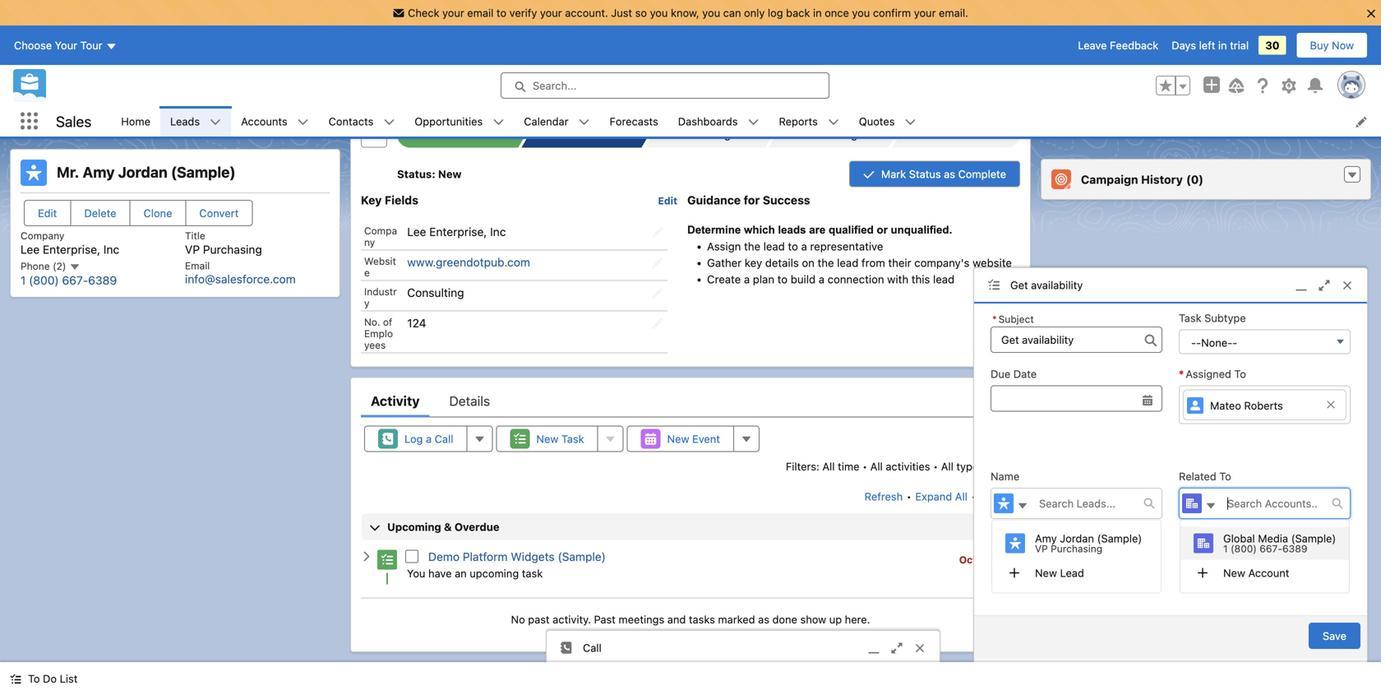 Task type: describe. For each thing, give the bounding box(es) containing it.
--none--
[[1192, 336, 1238, 349]]

reports list item
[[769, 106, 850, 137]]

1 (800) 667-6389 link
[[21, 274, 117, 287]]

mateo roberts
[[1211, 399, 1284, 412]]

a up on
[[802, 240, 808, 253]]

all right time
[[871, 460, 883, 472]]

details
[[766, 256, 799, 269]]

list containing home
[[111, 106, 1382, 137]]

667- inside global media (sample) 1 (800) 667-6389
[[1260, 543, 1283, 554]]

up
[[830, 613, 842, 625]]

opportunities
[[415, 115, 483, 127]]

0 vertical spatial to
[[497, 7, 507, 19]]

save
[[1323, 630, 1347, 642]]

reports link
[[769, 106, 828, 137]]

path options list box
[[397, 121, 1021, 148]]

platform
[[463, 550, 508, 563]]

or
[[877, 224, 888, 236]]

* for *
[[1180, 368, 1185, 380]]

their
[[889, 256, 912, 269]]

demo platform widgets (sample) link
[[429, 550, 606, 563]]

home
[[121, 115, 151, 127]]

campaign history (0)
[[1082, 173, 1204, 186]]

build
[[791, 272, 816, 286]]

choose your tour button
[[13, 32, 118, 58]]

title
[[185, 230, 205, 241]]

lead
[[1061, 567, 1085, 579]]

save button
[[1309, 623, 1361, 649]]

log a call
[[405, 432, 454, 445]]

now
[[1333, 39, 1355, 51]]

media
[[1259, 532, 1289, 544]]

converted
[[930, 128, 982, 141]]

just
[[611, 7, 633, 19]]

2 your from the left
[[540, 7, 562, 19]]

filters:
[[786, 460, 820, 472]]

mark status as complete
[[882, 168, 1007, 180]]

lee inside company lee enterprise, inc
[[21, 243, 40, 256]]

determine which leads are qualified or unqualified. assign the lead to a representative gather key details on the lead from their company's website create a plan to build a connection with this lead
[[688, 224, 1013, 286]]

edit button
[[24, 200, 71, 226]]

no past activity. past meetings and tasks marked as done show up here.
[[511, 613, 871, 625]]

confirm
[[873, 7, 912, 19]]

phone (2) button
[[21, 260, 80, 273]]

(sample) right widgets
[[558, 550, 606, 563]]

call inside "button"
[[435, 432, 454, 445]]

0 vertical spatial (800)
[[29, 274, 59, 287]]

have
[[429, 567, 452, 579]]

6389 inside global media (sample) 1 (800) 667-6389
[[1283, 543, 1308, 554]]

accounts list item
[[231, 106, 319, 137]]

history
[[1142, 173, 1184, 186]]

1 status from the left
[[397, 168, 432, 180]]

oct 25
[[960, 554, 993, 565]]

vp inside amy jordan (sample) vp purchasing
[[1036, 543, 1049, 554]]

leads
[[778, 224, 807, 236]]

to do list button
[[0, 662, 88, 695]]

task
[[522, 567, 543, 579]]

1 inside global media (sample) 1 (800) 667-6389
[[1224, 543, 1229, 554]]

text default image inside accounts list item
[[297, 116, 309, 128]]

1 vertical spatial to
[[788, 240, 799, 253]]

status inside button
[[910, 168, 942, 180]]

show
[[801, 613, 827, 625]]

choose your tour
[[14, 39, 102, 51]]

• left expand
[[907, 490, 912, 502]]

dashboards list item
[[669, 106, 769, 137]]

task inside get availability dialog
[[1180, 312, 1202, 324]]

e
[[364, 267, 370, 278]]

clone button
[[130, 200, 186, 226]]

text default image inside contacts list item
[[384, 116, 395, 128]]

new account
[[1224, 567, 1290, 579]]

upcoming
[[470, 567, 519, 579]]

compa ny
[[364, 225, 397, 248]]

Related To text field
[[1218, 489, 1333, 518]]

0 horizontal spatial 6389
[[88, 274, 117, 287]]

representative
[[811, 240, 884, 253]]

text default image up global media (sample) 1 (800) 667-6389
[[1333, 498, 1344, 509]]

• right activities
[[934, 460, 939, 472]]

purchasing inside title vp purchasing
[[203, 243, 262, 256]]

title vp purchasing
[[185, 230, 262, 256]]

leads list item
[[160, 106, 231, 137]]

task image
[[378, 550, 397, 570]]

lead image
[[21, 160, 47, 186]]

success
[[763, 193, 811, 207]]

2 vertical spatial to
[[778, 272, 788, 286]]

working
[[690, 128, 731, 141]]

2 - from the left
[[1197, 336, 1202, 349]]

details link
[[450, 384, 490, 417]]

new for new account
[[1224, 567, 1246, 579]]

Name text field
[[1030, 489, 1144, 518]]

0 horizontal spatial lead
[[764, 240, 785, 253]]

calendar list item
[[514, 106, 600, 137]]

qualified
[[829, 224, 874, 236]]

log
[[768, 7, 784, 19]]

mark
[[882, 168, 907, 180]]

dashboards link
[[669, 106, 748, 137]]

3 you from the left
[[853, 7, 871, 19]]

plan
[[753, 272, 775, 286]]

&
[[444, 520, 452, 533]]

email info@salesforce.com
[[185, 260, 296, 286]]

get
[[1011, 279, 1029, 291]]

name
[[991, 470, 1020, 483]]

1 horizontal spatial lee
[[407, 225, 426, 238]]

email
[[467, 7, 494, 19]]

leave
[[1079, 39, 1108, 51]]

mateo roberts link
[[1184, 390, 1347, 420]]

text default image left task 'icon'
[[361, 551, 373, 562]]

phone (2)
[[21, 260, 69, 272]]

contacts list item
[[319, 106, 405, 137]]

text default image inside the dashboards list item
[[748, 116, 760, 128]]

3 your from the left
[[914, 7, 936, 19]]

refresh • expand all • view all
[[865, 490, 1020, 502]]

1 (800) 667-6389
[[21, 274, 117, 287]]

consulting
[[407, 286, 464, 299]]

mr. amy jordan (sample)
[[57, 163, 236, 181]]

text default image inside leads list item
[[210, 116, 221, 128]]

tab list containing activity
[[361, 384, 1021, 417]]

calendar link
[[514, 106, 579, 137]]

buy
[[1311, 39, 1330, 51]]

activity.
[[553, 613, 591, 625]]

leads
[[170, 115, 200, 127]]

search...
[[533, 79, 577, 92]]

gather
[[707, 256, 742, 269]]

new lead option
[[993, 560, 1161, 586]]

marked
[[718, 613, 756, 625]]

all left time
[[823, 460, 835, 472]]

assign
[[707, 240, 741, 253]]

know,
[[671, 7, 700, 19]]

forecasts link
[[600, 106, 669, 137]]

lee enterprise, inc
[[407, 225, 506, 238]]

subtype
[[1205, 312, 1247, 324]]

1 you from the left
[[650, 7, 668, 19]]

sales
[[56, 112, 92, 130]]

text default image inside 'calendar' list item
[[579, 116, 590, 128]]

you
[[407, 567, 426, 579]]

text default image right accounts icon
[[1206, 500, 1217, 512]]

none-
[[1202, 336, 1233, 349]]

get availability dialog
[[974, 267, 1369, 662]]

text default image inside opportunities 'list item'
[[493, 116, 504, 128]]

text default image inside reports list item
[[828, 116, 840, 128]]

info@salesforce.com
[[185, 272, 296, 286]]

guidance
[[688, 193, 741, 207]]

compa
[[364, 225, 397, 236]]

delete button
[[70, 200, 130, 226]]

no.
[[364, 316, 380, 328]]

industr
[[364, 286, 397, 297]]

leave feedback link
[[1079, 39, 1159, 51]]



Task type: locate. For each thing, give the bounding box(es) containing it.
to inside button
[[28, 672, 40, 685]]

0 horizontal spatial to
[[28, 672, 40, 685]]

do
[[43, 672, 57, 685]]

reports
[[779, 115, 818, 127]]

company's
[[915, 256, 970, 269]]

lee up phone
[[21, 243, 40, 256]]

0 vertical spatial purchasing
[[203, 243, 262, 256]]

industr y
[[364, 286, 397, 309]]

1 horizontal spatial inc
[[490, 225, 506, 238]]

status right mark
[[910, 168, 942, 180]]

0 horizontal spatial in
[[813, 7, 822, 19]]

text default image
[[384, 116, 395, 128], [579, 116, 590, 128], [748, 116, 760, 128], [828, 116, 840, 128], [905, 116, 917, 128], [1347, 169, 1359, 181], [69, 261, 80, 273], [1144, 498, 1156, 509], [1018, 500, 1029, 512]]

you left can
[[703, 7, 721, 19]]

you right so
[[650, 7, 668, 19]]

you
[[650, 7, 668, 19], [703, 7, 721, 19], [853, 7, 871, 19]]

1 horizontal spatial your
[[540, 7, 562, 19]]

0 vertical spatial 667-
[[62, 274, 88, 287]]

text default image right 'leads'
[[210, 116, 221, 128]]

done
[[773, 613, 798, 625]]

all right view
[[1008, 490, 1020, 502]]

1 vertical spatial *
[[1180, 368, 1185, 380]]

* left assigned on the right bottom of the page
[[1180, 368, 1185, 380]]

(sample) inside global media (sample) 1 (800) 667-6389
[[1292, 532, 1337, 544]]

1 horizontal spatial (800)
[[1231, 543, 1258, 554]]

2 horizontal spatial to
[[1235, 368, 1247, 380]]

list box for related to
[[1180, 519, 1351, 593]]

edit up company
[[38, 207, 57, 219]]

1 vertical spatial purchasing
[[1051, 543, 1103, 554]]

quotes list item
[[850, 106, 927, 137]]

* for * subject
[[993, 313, 997, 325]]

0 vertical spatial *
[[993, 313, 997, 325]]

vp inside title vp purchasing
[[185, 243, 200, 256]]

1 horizontal spatial vp
[[1036, 543, 1049, 554]]

lead down company's
[[934, 272, 955, 286]]

to down "leads"
[[788, 240, 799, 253]]

0 horizontal spatial edit
[[38, 207, 57, 219]]

* left subject at the top
[[993, 313, 997, 325]]

create
[[707, 272, 741, 286]]

the up the key
[[744, 240, 761, 253]]

company lee enterprise, inc
[[21, 230, 119, 256]]

so
[[636, 7, 647, 19]]

here.
[[845, 613, 871, 625]]

0 vertical spatial jordan
[[118, 163, 168, 181]]

(sample) right media
[[1292, 532, 1337, 544]]

a left plan
[[744, 272, 750, 286]]

0 vertical spatial 1
[[21, 274, 26, 287]]

key
[[745, 256, 763, 269]]

667- down (2)
[[62, 274, 88, 287]]

2 vertical spatial lead
[[934, 272, 955, 286]]

0 horizontal spatial status
[[397, 168, 432, 180]]

amy right mr.
[[83, 163, 115, 181]]

key
[[361, 193, 382, 207]]

1 horizontal spatial 667-
[[1260, 543, 1283, 554]]

purchasing up 'new lead' option
[[1051, 543, 1103, 554]]

lead
[[764, 240, 785, 253], [838, 256, 859, 269], [934, 272, 955, 286]]

call right the log
[[435, 432, 454, 445]]

to left the do
[[28, 672, 40, 685]]

to down details
[[778, 272, 788, 286]]

inc down delete button
[[104, 243, 119, 256]]

a
[[802, 240, 808, 253], [744, 272, 750, 286], [819, 272, 825, 286], [426, 432, 432, 445]]

guidance for success
[[688, 193, 811, 207]]

1 vertical spatial to
[[1220, 470, 1232, 483]]

1 horizontal spatial task
[[1180, 312, 1202, 324]]

list box for name
[[992, 519, 1162, 593]]

nurturing
[[811, 128, 858, 141]]

task inside button
[[562, 432, 585, 445]]

0 horizontal spatial lee
[[21, 243, 40, 256]]

0 horizontal spatial amy
[[83, 163, 115, 181]]

overdue
[[455, 520, 500, 533]]

inc inside company lee enterprise, inc
[[104, 243, 119, 256]]

vp down title
[[185, 243, 200, 256]]

0 horizontal spatial you
[[650, 7, 668, 19]]

1 vertical spatial 667-
[[1260, 543, 1283, 554]]

dashboards
[[678, 115, 738, 127]]

you right once
[[853, 7, 871, 19]]

2 you from the left
[[703, 7, 721, 19]]

time
[[838, 460, 860, 472]]

0 horizontal spatial enterprise,
[[43, 243, 100, 256]]

account image
[[1194, 533, 1214, 553]]

log a call button
[[364, 425, 468, 452]]

lead up details
[[764, 240, 785, 253]]

--none-- button
[[1180, 330, 1351, 354]]

1 horizontal spatial purchasing
[[1051, 543, 1103, 554]]

jordan up clone
[[118, 163, 168, 181]]

0 horizontal spatial your
[[443, 7, 465, 19]]

new for new task
[[537, 432, 559, 445]]

unqualified.
[[891, 224, 953, 236]]

25
[[980, 554, 993, 565]]

1 horizontal spatial 6389
[[1283, 543, 1308, 554]]

new event button
[[627, 425, 735, 452]]

to right 'related'
[[1220, 470, 1232, 483]]

1 vertical spatial inc
[[104, 243, 119, 256]]

no
[[511, 613, 525, 625]]

purchasing
[[203, 243, 262, 256], [1051, 543, 1103, 554]]

1 vertical spatial as
[[759, 613, 770, 625]]

list box containing amy jordan (sample)
[[992, 519, 1162, 593]]

(2)
[[53, 260, 66, 272]]

lead down the representative
[[838, 256, 859, 269]]

lead image
[[1006, 533, 1026, 553]]

text default image right accounts
[[297, 116, 309, 128]]

leave feedback
[[1079, 39, 1159, 51]]

0 horizontal spatial (800)
[[29, 274, 59, 287]]

group
[[1157, 76, 1191, 95]]

1 horizontal spatial *
[[1180, 368, 1185, 380]]

purchasing up email info@salesforce.com
[[203, 243, 262, 256]]

new account option
[[1181, 560, 1350, 586]]

1 vertical spatial enterprise,
[[43, 243, 100, 256]]

with
[[888, 272, 909, 286]]

jordan up 'new lead' option
[[1060, 532, 1095, 544]]

a right build on the right of page
[[819, 272, 825, 286]]

0 vertical spatial 6389
[[88, 274, 117, 287]]

www.greendotpub.com link
[[407, 255, 531, 269]]

for
[[744, 193, 760, 207]]

amy jordan (sample) vp purchasing
[[1036, 532, 1143, 554]]

1 horizontal spatial in
[[1219, 39, 1228, 51]]

convert button
[[185, 200, 253, 226]]

1 horizontal spatial you
[[703, 7, 721, 19]]

call down past
[[583, 642, 602, 654]]

0 horizontal spatial jordan
[[118, 163, 168, 181]]

0 vertical spatial to
[[1235, 368, 1247, 380]]

to for related to
[[1220, 470, 1232, 483]]

as left done on the right bottom
[[759, 613, 770, 625]]

account.
[[565, 7, 609, 19]]

new inside path options list box
[[576, 128, 598, 141]]

to right assigned on the right bottom of the page
[[1235, 368, 1247, 380]]

1 horizontal spatial list box
[[1180, 519, 1351, 593]]

new for new event
[[668, 432, 690, 445]]

accounts image
[[1183, 494, 1203, 513]]

amy right lead icon
[[1036, 532, 1058, 544]]

tour
[[80, 39, 102, 51]]

0 horizontal spatial the
[[744, 240, 761, 253]]

1 vertical spatial 6389
[[1283, 543, 1308, 554]]

0 vertical spatial task
[[1180, 312, 1202, 324]]

1 vertical spatial 1
[[1224, 543, 1229, 554]]

1 vertical spatial call
[[583, 642, 602, 654]]

- down "subtype"
[[1233, 336, 1238, 349]]

an
[[455, 567, 467, 579]]

0 vertical spatial enterprise,
[[430, 225, 487, 238]]

trial
[[1231, 39, 1250, 51]]

email
[[185, 260, 210, 271]]

0 vertical spatial lee
[[407, 225, 426, 238]]

1 your from the left
[[443, 7, 465, 19]]

1 vertical spatial amy
[[1036, 532, 1058, 544]]

list
[[111, 106, 1382, 137]]

activity
[[371, 393, 420, 409]]

(800) down phone (2)
[[29, 274, 59, 287]]

accounts
[[241, 115, 288, 127]]

1 horizontal spatial 1
[[1224, 543, 1229, 554]]

text default image left the do
[[10, 673, 21, 685]]

task subtype
[[1180, 312, 1247, 324]]

0 horizontal spatial purchasing
[[203, 243, 262, 256]]

0 vertical spatial amy
[[83, 163, 115, 181]]

0 vertical spatial in
[[813, 7, 822, 19]]

lee down fields
[[407, 225, 426, 238]]

- down task subtype
[[1197, 336, 1202, 349]]

0 horizontal spatial list box
[[992, 519, 1162, 593]]

0 vertical spatial inc
[[490, 225, 506, 238]]

leads image
[[994, 494, 1014, 513]]

667- up account
[[1260, 543, 1283, 554]]

text default image
[[210, 116, 221, 128], [297, 116, 309, 128], [493, 116, 504, 128], [1333, 498, 1344, 509], [1206, 500, 1217, 512], [361, 551, 373, 562], [10, 673, 21, 685]]

new link
[[529, 121, 642, 148]]

1 horizontal spatial enterprise,
[[430, 225, 487, 238]]

expand
[[916, 490, 953, 502]]

phone
[[21, 260, 50, 272]]

0 horizontal spatial 1
[[21, 274, 26, 287]]

1 vertical spatial task
[[562, 432, 585, 445]]

this
[[912, 272, 931, 286]]

2 horizontal spatial your
[[914, 7, 936, 19]]

(800) inside global media (sample) 1 (800) 667-6389
[[1231, 543, 1258, 554]]

working link
[[653, 121, 765, 148]]

0 vertical spatial call
[[435, 432, 454, 445]]

as left complete
[[944, 168, 956, 180]]

date
[[1014, 368, 1037, 380]]

activity link
[[371, 384, 420, 417]]

enterprise, up www.greendotpub.com link
[[430, 225, 487, 238]]

as inside mark status as complete button
[[944, 168, 956, 180]]

1 vertical spatial (800)
[[1231, 543, 1258, 554]]

(800) up the new account
[[1231, 543, 1258, 554]]

None text field
[[991, 327, 1163, 353]]

tab list
[[361, 384, 1021, 417]]

edit link
[[658, 194, 678, 207]]

0 horizontal spatial *
[[993, 313, 997, 325]]

convert
[[199, 207, 239, 219]]

text default image inside phone (2) popup button
[[69, 261, 80, 273]]

yees
[[364, 339, 386, 351]]

purchasing inside amy jordan (sample) vp purchasing
[[1051, 543, 1103, 554]]

text default image inside to do list button
[[10, 673, 21, 685]]

-
[[1192, 336, 1197, 349], [1197, 336, 1202, 349], [1233, 336, 1238, 349]]

roberts
[[1245, 399, 1284, 412]]

your left email.
[[914, 7, 936, 19]]

1 horizontal spatial jordan
[[1060, 532, 1095, 544]]

connection
[[828, 272, 885, 286]]

6389 up account
[[1283, 543, 1308, 554]]

days
[[1172, 39, 1197, 51]]

(sample) inside amy jordan (sample) vp purchasing
[[1098, 532, 1143, 544]]

a right the log
[[426, 432, 432, 445]]

6389 down company lee enterprise, inc
[[88, 274, 117, 287]]

30
[[1266, 39, 1280, 51]]

list box containing global media (sample)
[[1180, 519, 1351, 593]]

- left none-
[[1192, 336, 1197, 349]]

new inside button
[[537, 432, 559, 445]]

opportunities list item
[[405, 106, 514, 137]]

0 vertical spatial the
[[744, 240, 761, 253]]

meetings
[[619, 613, 665, 625]]

1 vertical spatial lee
[[21, 243, 40, 256]]

1 list box from the left
[[992, 519, 1162, 593]]

1 vertical spatial jordan
[[1060, 532, 1095, 544]]

1 right account icon
[[1224, 543, 1229, 554]]

0 horizontal spatial as
[[759, 613, 770, 625]]

0 horizontal spatial task
[[562, 432, 585, 445]]

1 horizontal spatial amy
[[1036, 532, 1058, 544]]

your left email
[[443, 7, 465, 19]]

1 horizontal spatial to
[[1220, 470, 1232, 483]]

contacts
[[329, 115, 374, 127]]

list box
[[992, 519, 1162, 593], [1180, 519, 1351, 593]]

tasks
[[689, 613, 716, 625]]

1 vertical spatial vp
[[1036, 543, 1049, 554]]

*
[[993, 313, 997, 325], [1180, 368, 1185, 380]]

vp right lead icon
[[1036, 543, 1049, 554]]

0 vertical spatial lead
[[764, 240, 785, 253]]

0 horizontal spatial inc
[[104, 243, 119, 256]]

1 vertical spatial the
[[818, 256, 835, 269]]

info@salesforce.com link
[[185, 272, 296, 286]]

1 down phone
[[21, 274, 26, 287]]

to right email
[[497, 7, 507, 19]]

1 horizontal spatial as
[[944, 168, 956, 180]]

new task button
[[496, 425, 598, 452]]

a inside "button"
[[426, 432, 432, 445]]

oct
[[960, 554, 977, 565]]

1 horizontal spatial lead
[[838, 256, 859, 269]]

0 vertical spatial as
[[944, 168, 956, 180]]

new
[[576, 128, 598, 141], [438, 168, 462, 180], [537, 432, 559, 445], [668, 432, 690, 445], [1036, 567, 1058, 579], [1224, 567, 1246, 579]]

(sample) down name text field
[[1098, 532, 1143, 544]]

upcoming & overdue
[[387, 520, 500, 533]]

1 - from the left
[[1192, 336, 1197, 349]]

6389
[[88, 274, 117, 287], [1283, 543, 1308, 554]]

all right expand
[[956, 490, 968, 502]]

enterprise, up (2)
[[43, 243, 100, 256]]

2 horizontal spatial lead
[[934, 272, 955, 286]]

your right verify
[[540, 7, 562, 19]]

account
[[1249, 567, 1290, 579]]

contacts link
[[319, 106, 384, 137]]

2 list box from the left
[[1180, 519, 1351, 593]]

new inside button
[[668, 432, 690, 445]]

status up fields
[[397, 168, 432, 180]]

* subject
[[993, 313, 1035, 325]]

0 horizontal spatial 667-
[[62, 274, 88, 287]]

2 status from the left
[[910, 168, 942, 180]]

2 horizontal spatial you
[[853, 7, 871, 19]]

clone
[[144, 207, 172, 219]]

1 horizontal spatial call
[[583, 642, 602, 654]]

in right back
[[813, 7, 822, 19]]

2 vertical spatial to
[[28, 672, 40, 685]]

demo
[[429, 550, 460, 563]]

1 vertical spatial lead
[[838, 256, 859, 269]]

all
[[823, 460, 835, 472], [871, 460, 883, 472], [942, 460, 954, 472], [956, 490, 968, 502], [1008, 490, 1020, 502]]

jordan inside amy jordan (sample) vp purchasing
[[1060, 532, 1095, 544]]

event
[[693, 432, 721, 445]]

enterprise, inside company lee enterprise, inc
[[43, 243, 100, 256]]

all left types
[[942, 460, 954, 472]]

1 horizontal spatial status
[[910, 168, 942, 180]]

to for assigned to
[[1235, 368, 1247, 380]]

refresh button
[[864, 483, 904, 509]]

(sample) up convert
[[171, 163, 236, 181]]

1 vertical spatial in
[[1219, 39, 1228, 51]]

edit inside button
[[38, 207, 57, 219]]

(800)
[[29, 274, 59, 287], [1231, 543, 1258, 554]]

3 - from the left
[[1233, 336, 1238, 349]]

in right left
[[1219, 39, 1228, 51]]

text default image left calendar 'link'
[[493, 116, 504, 128]]

1 horizontal spatial edit
[[658, 195, 678, 206]]

• right time
[[863, 460, 868, 472]]

124
[[407, 316, 427, 330]]

0 vertical spatial vp
[[185, 243, 200, 256]]

edit
[[658, 195, 678, 206], [38, 207, 57, 219]]

the right on
[[818, 256, 835, 269]]

0 horizontal spatial call
[[435, 432, 454, 445]]

• left view
[[972, 490, 977, 502]]

edit left guidance
[[658, 195, 678, 206]]

0 horizontal spatial vp
[[185, 243, 200, 256]]

None text field
[[991, 385, 1163, 412]]

text default image inside quotes list item
[[905, 116, 917, 128]]

inc
[[490, 225, 506, 238], [104, 243, 119, 256]]

new for new lead
[[1036, 567, 1058, 579]]

1 horizontal spatial the
[[818, 256, 835, 269]]

new for new
[[576, 128, 598, 141]]

your
[[55, 39, 77, 51]]

inc up www.greendotpub.com
[[490, 225, 506, 238]]

amy inside amy jordan (sample) vp purchasing
[[1036, 532, 1058, 544]]

due
[[991, 368, 1011, 380]]



Task type: vqa. For each thing, say whether or not it's contained in the screenshot.
'Contact Roles' element at the right of page
no



